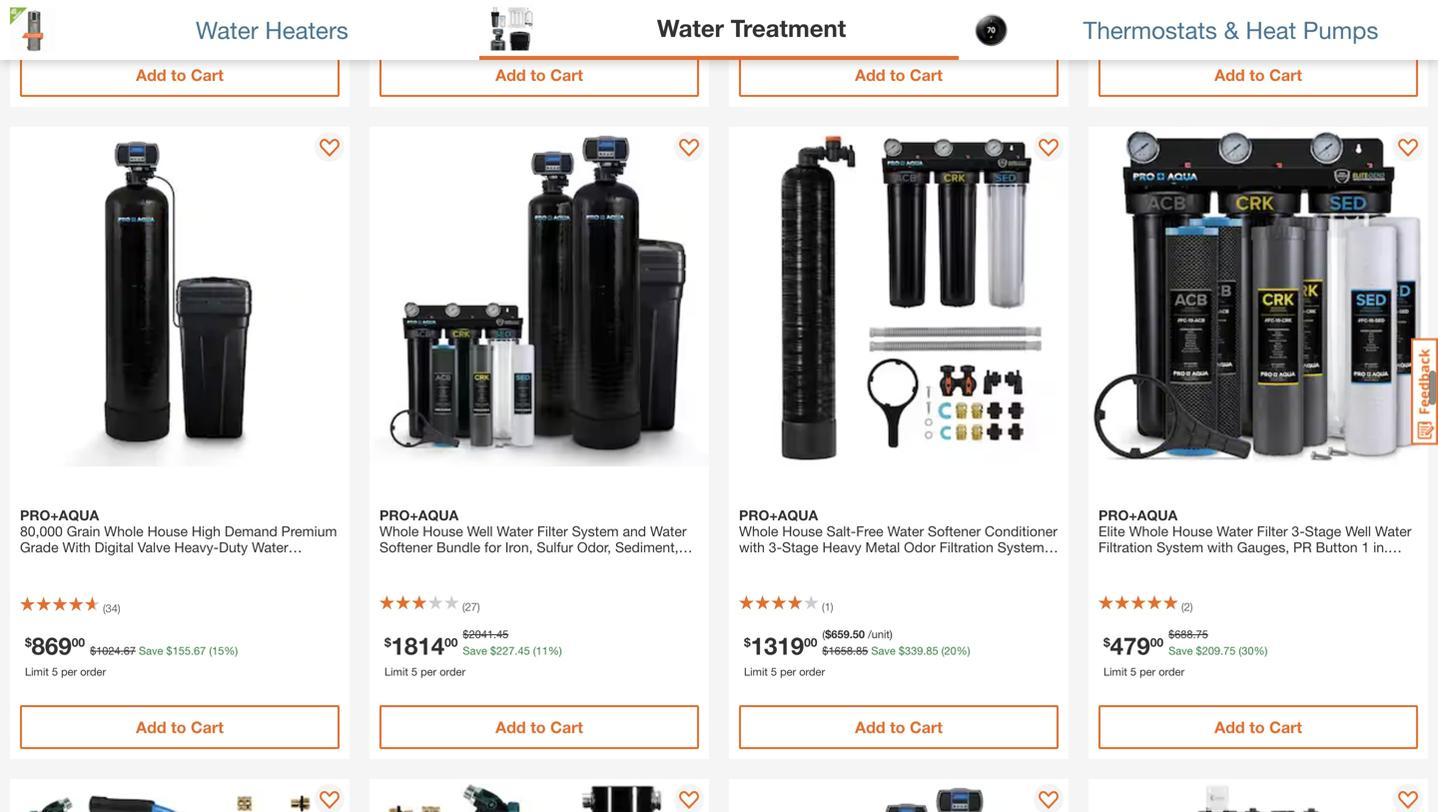 Task type: vqa. For each thing, say whether or not it's contained in the screenshot.


Task type: describe. For each thing, give the bounding box(es) containing it.
1 horizontal spatial 1
[[825, 601, 831, 614]]

80,000 grain whole house high demand premium grade with digital valve heavy-duty water softener system 1 in. ports image
[[10, 127, 350, 467]]

house inside pro+aqua whole house salt-free water softener conditioner with 3-stage heavy metal odor filtration system, high flow 10.31 gpm
[[783, 523, 823, 540]]

whole house salt-free water softener conditioner with 3-stage heavy metal odor filtration system, high flow 10.31 gpm image
[[729, 127, 1069, 467]]

pro+aqua whole house salt-free water softener conditioner with 3-stage heavy metal odor filtration system, high flow 10.31 gpm
[[739, 507, 1058, 572]]

grade
[[20, 539, 59, 556]]

odor
[[904, 539, 936, 556]]

3- inside pro+aqua elite whole house water filter 3-stage well water filtration system with gauges, pr button 1 in. ports filter set
[[1292, 523, 1306, 540]]

%) for 479
[[1255, 645, 1268, 658]]

1 vertical spatial 75
[[1224, 645, 1236, 658]]

well inside pro+aqua elite whole house water filter 3-stage well water filtration system with gauges, pr button 1 in. ports filter set
[[1346, 523, 1372, 540]]

display image for elite well water filter softener bundle plus reverse osmosis drinking system for iron, odor, color, hardness image
[[1039, 791, 1059, 811]]

$ 479 00 $ 688 . 75 save $ 209 . 75 ( 30 %) limit 5 per order
[[1104, 628, 1268, 678]]

whole inside pro+aqua elite whole house water filter 3-stage well water filtration system with gauges, pr button 1 in. ports filter set
[[1130, 523, 1169, 540]]

heavy-
[[174, 539, 219, 556]]

) inside $ 1319 00 ( $ 659 . 50 /unit ) $ 1658 . 85 save $ 339 . 85 ( 20 %) limit 5 per order
[[890, 628, 893, 641]]

) for 1319
[[831, 601, 834, 614]]

10.31
[[806, 555, 841, 572]]

display image for 869
[[320, 139, 340, 159]]

whole inside pro+aqua whole house well water filter system and water softener bundle for iron, sulfur odor, sediment, hardness removal
[[380, 523, 419, 540]]

for
[[485, 539, 501, 556]]

digital
[[95, 539, 134, 556]]

limit inside $ 479 00 $ 688 . 75 save $ 209 . 75 ( 30 %) limit 5 per order
[[1104, 666, 1128, 678]]

order inside $ 479 00 $ 688 . 75 save $ 209 . 75 ( 30 %) limit 5 per order
[[1159, 666, 1185, 678]]

1319
[[751, 632, 804, 660]]

limit 5
[[25, 13, 58, 26]]

15
[[212, 645, 224, 658]]

water inside pro+aqua whole house salt-free water softener conditioner with 3-stage heavy metal odor filtration system, high flow 10.31 gpm
[[888, 523, 924, 540]]

per inside $ 1319 00 ( $ 659 . 50 /unit ) $ 1658 . 85 save $ 339 . 85 ( 20 %) limit 5 per order
[[780, 666, 797, 678]]

1024
[[96, 645, 121, 658]]

feedback link image
[[1412, 338, 1439, 446]]

salt-
[[827, 523, 857, 540]]

$ 1319 00 ( $ 659 . 50 /unit ) $ 1658 . 85 save $ 339 . 85 ( 20 %) limit 5 per order
[[744, 628, 971, 678]]

water heaters
[[196, 15, 349, 44]]

button
[[1317, 539, 1359, 556]]

2041
[[469, 628, 494, 641]]

and
[[623, 523, 647, 540]]

limit inside $ 1319 00 ( $ 659 . 50 /unit ) $ 1658 . 85 save $ 339 . 85 ( 20 %) limit 5 per order
[[744, 666, 768, 678]]

11
[[536, 645, 548, 658]]

( left 659
[[823, 628, 826, 641]]

heavy
[[823, 539, 862, 556]]

filter for 1814
[[537, 523, 568, 540]]

80,000
[[20, 523, 63, 540]]

water heaters image
[[10, 7, 55, 52]]

pro+aqua 80,000 grain whole house high demand premium grade with digital valve heavy-duty water softener system 1 in. ports
[[20, 507, 337, 572]]

( inside '$ 869 00 $ 1024 . 67 save $ 155 . 67 ( 15 %) limit 5 per order'
[[209, 645, 212, 658]]

portable water softener pro 16,000 grain premium grade rv, trailers, boats, mobile car washing, highflow 3/4in. gh ports image
[[370, 779, 709, 812]]

house inside pro+aqua whole house well water filter system and water softener bundle for iron, sulfur odor, sediment, hardness removal
[[423, 523, 463, 540]]

%) inside $ 1319 00 ( $ 659 . 50 /unit ) $ 1658 . 85 save $ 339 . 85 ( 20 %) limit 5 per order
[[957, 645, 971, 658]]

flow
[[772, 555, 802, 572]]

heaters
[[265, 15, 349, 44]]

filter for 479
[[1258, 523, 1289, 540]]

whole inside pro+aqua whole house salt-free water softener conditioner with 3-stage heavy metal odor filtration system, high flow 10.31 gpm
[[739, 523, 779, 540]]

conditioner
[[985, 523, 1058, 540]]

ports inside pro+aqua 80,000 grain whole house high demand premium grade with digital valve heavy-duty water softener system 1 in. ports
[[158, 555, 191, 572]]

stage inside pro+aqua elite whole house water filter 3-stage well water filtration system with gauges, pr button 1 in. ports filter set
[[1306, 523, 1342, 540]]

removal
[[443, 555, 498, 572]]

treatment
[[731, 13, 847, 42]]

order inside '$ 869 00 $ 1024 . 67 save $ 155 . 67 ( 15 %) limit 5 per order'
[[80, 666, 106, 678]]

high inside pro+aqua 80,000 grain whole house high demand premium grade with digital valve heavy-duty water softener system 1 in. ports
[[192, 523, 221, 540]]

hardness
[[380, 555, 439, 572]]

whole house well water filter system and water softener bundle for iron, sulfur odor, sediment, hardness removal image
[[370, 127, 709, 467]]

set
[[1171, 555, 1192, 572]]

sediment,
[[616, 539, 679, 556]]

( 27 )
[[463, 601, 480, 614]]

ports inside pro+aqua elite whole house water filter 3-stage well water filtration system with gauges, pr button 1 in. ports filter set
[[1099, 555, 1132, 572]]

water left treatment
[[657, 13, 724, 42]]

155
[[173, 645, 191, 658]]

thermostats & heat pumps
[[1084, 15, 1379, 44]]

house inside pro+aqua elite whole house water filter 3-stage well water filtration system with gauges, pr button 1 in. ports filter set
[[1173, 523, 1213, 540]]

2
[[1185, 601, 1191, 614]]

pro+aqua elite whole house water filter 3-stage well water filtration system with gauges, pr button 1 in. ports filter set
[[1099, 507, 1412, 572]]

softener inside pro+aqua whole house salt-free water softener conditioner with 3-stage heavy metal odor filtration system, high flow 10.31 gpm
[[928, 523, 981, 540]]

water treatment image
[[490, 5, 535, 50]]

0 vertical spatial 75
[[1197, 628, 1209, 641]]

portable rv water softener filter and soften hard water for rv trailers vans 16,000-grains and filtration system bundle image
[[10, 779, 350, 812]]

00 for 479
[[1151, 635, 1164, 649]]

) for 869
[[118, 602, 120, 615]]

1 horizontal spatial filter
[[1136, 555, 1167, 572]]

water heaters button
[[0, 0, 480, 60]]

in. inside pro+aqua 80,000 grain whole house high demand premium grade with digital valve heavy-duty water softener system 1 in. ports
[[139, 555, 154, 572]]

iron,
[[505, 539, 533, 556]]

whole inside pro+aqua 80,000 grain whole house high demand premium grade with digital valve heavy-duty water softener system 1 in. ports
[[104, 523, 144, 540]]

( 2 )
[[1182, 601, 1194, 614]]

elite
[[1099, 523, 1126, 540]]

pro+aqua for 1814
[[380, 507, 459, 524]]

odor,
[[577, 539, 612, 556]]

with inside pro+aqua whole house salt-free water softener conditioner with 3-stage heavy metal odor filtration system, high flow 10.31 gpm
[[739, 539, 765, 556]]

00 for 1319
[[804, 635, 818, 649]]

water inside pro+aqua 80,000 grain whole house high demand premium grade with digital valve heavy-duty water softener system 1 in. ports
[[252, 539, 288, 556]]

$ 869 00 $ 1024 . 67 save $ 155 . 67 ( 15 %) limit 5 per order
[[25, 632, 238, 678]]

premium
[[281, 523, 337, 540]]

1 limit 5 per order from the left
[[744, 13, 825, 26]]

5 inside $ 479 00 $ 688 . 75 save $ 209 . 75 ( 30 %) limit 5 per order
[[1131, 666, 1137, 678]]

2 67 from the left
[[194, 645, 206, 658]]

grain
[[67, 523, 100, 540]]

( inside $ 1814 00 $ 2041 . 45 save $ 227 . 45 ( 11 %) limit 5 per order
[[533, 645, 536, 658]]

( down 10.31
[[822, 601, 825, 614]]

stage inside pro+aqua whole house salt-free water softener conditioner with 3-stage heavy metal odor filtration system, high flow 10.31 gpm
[[782, 539, 819, 556]]

filtration inside pro+aqua elite whole house water filter 3-stage well water filtration system with gauges, pr button 1 in. ports filter set
[[1099, 539, 1153, 556]]

metal
[[866, 539, 901, 556]]



Task type: locate. For each thing, give the bounding box(es) containing it.
with
[[739, 539, 765, 556], [1208, 539, 1234, 556]]

$ 1814 00 $ 2041 . 45 save $ 227 . 45 ( 11 %) limit 5 per order
[[385, 628, 562, 678]]

( right 227
[[533, 645, 536, 658]]

thermostats & heat pumps button
[[959, 0, 1439, 60]]

save inside '$ 869 00 $ 1024 . 67 save $ 155 . 67 ( 15 %) limit 5 per order'
[[139, 645, 163, 658]]

stage left heavy
[[782, 539, 819, 556]]

%) inside $ 479 00 $ 688 . 75 save $ 209 . 75 ( 30 %) limit 5 per order
[[1255, 645, 1268, 658]]

whole right grain
[[104, 523, 144, 540]]

3 00 from the left
[[804, 635, 818, 649]]

%) right the 209
[[1255, 645, 1268, 658]]

1 right button
[[1362, 539, 1370, 556]]

add to cart
[[136, 65, 224, 84], [496, 65, 583, 84], [856, 65, 943, 84], [1215, 65, 1303, 84], [136, 718, 224, 737], [496, 718, 583, 737], [856, 718, 943, 737], [1215, 718, 1303, 737]]

339
[[905, 645, 924, 658]]

1 down 10.31
[[825, 601, 831, 614]]

add
[[136, 65, 167, 84], [496, 65, 526, 84], [856, 65, 886, 84], [1215, 65, 1246, 84], [136, 718, 167, 737], [496, 718, 526, 737], [856, 718, 886, 737], [1215, 718, 1246, 737]]

high left the flow
[[739, 555, 768, 572]]

67
[[124, 645, 136, 658], [194, 645, 206, 658]]

display image for whole house water filter system chlorine lead mercury herbicides pesticides vocs and more 600,000 gal. with pre-filter image
[[1399, 791, 1419, 811]]

5 inside $ 1319 00 ( $ 659 . 50 /unit ) $ 1658 . 85 save $ 339 . 85 ( 20 %) limit 5 per order
[[771, 666, 777, 678]]

%)
[[224, 645, 238, 658], [548, 645, 562, 658], [957, 645, 971, 658], [1255, 645, 1268, 658]]

0 horizontal spatial softener
[[20, 555, 73, 572]]

1 horizontal spatial softener
[[380, 539, 433, 556]]

display image for portable rv water softener filter and soften hard water for rv trailers vans 16,000-grains and filtration system bundle image
[[320, 791, 340, 811]]

1 pro+aqua from the left
[[20, 507, 99, 524]]

save for 479
[[1169, 645, 1194, 658]]

cart
[[191, 65, 224, 84], [551, 65, 583, 84], [910, 65, 943, 84], [1270, 65, 1303, 84], [191, 718, 224, 737], [551, 718, 583, 737], [910, 718, 943, 737], [1270, 718, 1303, 737]]

whole house water filter system chlorine lead mercury herbicides pesticides vocs and more 600,000 gal. with pre-filter image
[[1089, 779, 1429, 812]]

85 left 20 at the bottom
[[927, 645, 939, 658]]

) for 479
[[1191, 601, 1194, 614]]

5 inside '$ 869 00 $ 1024 . 67 save $ 155 . 67 ( 15 %) limit 5 per order'
[[52, 666, 58, 678]]

00 for 1814
[[445, 635, 458, 649]]

water right duty
[[252, 539, 288, 556]]

ports left duty
[[158, 555, 191, 572]]

2 ports from the left
[[1099, 555, 1132, 572]]

duty
[[219, 539, 248, 556]]

high left 'demand'
[[192, 523, 221, 540]]

1 left the valve
[[128, 555, 136, 572]]

5
[[52, 13, 58, 26], [771, 13, 777, 26], [1131, 13, 1137, 26], [52, 666, 58, 678], [412, 666, 418, 678], [771, 666, 777, 678], [1131, 666, 1137, 678]]

1 inside pro+aqua 80,000 grain whole house high demand premium grade with digital valve heavy-duty water softener system 1 in. ports
[[128, 555, 136, 572]]

system inside pro+aqua elite whole house water filter 3-stage well water filtration system with gauges, pr button 1 in. ports filter set
[[1157, 539, 1204, 556]]

4 whole from the left
[[1130, 523, 1169, 540]]

1 horizontal spatial filtration
[[1099, 539, 1153, 556]]

filtration left the set
[[1099, 539, 1153, 556]]

softener left the bundle
[[380, 539, 433, 556]]

pumps
[[1304, 15, 1379, 44]]

gauges,
[[1238, 539, 1290, 556]]

45 up 227
[[497, 628, 509, 641]]

filter left pr
[[1258, 523, 1289, 540]]

1658
[[829, 645, 853, 658]]

( up 1024
[[103, 602, 106, 615]]

limit inside $ 1814 00 $ 2041 . 45 save $ 227 . 45 ( 11 %) limit 5 per order
[[385, 666, 409, 678]]

%) right the 339 at the right of the page
[[957, 645, 971, 658]]

00 inside $ 479 00 $ 688 . 75 save $ 209 . 75 ( 30 %) limit 5 per order
[[1151, 635, 1164, 649]]

water left pr
[[1217, 523, 1254, 540]]

order inside $ 1814 00 $ 2041 . 45 save $ 227 . 45 ( 11 %) limit 5 per order
[[440, 666, 466, 678]]

1 %) from the left
[[224, 645, 238, 658]]

in. inside pro+aqua elite whole house water filter 3-stage well water filtration system with gauges, pr button 1 in. ports filter set
[[1374, 539, 1389, 556]]

water right and
[[650, 523, 687, 540]]

4 save from the left
[[1169, 645, 1194, 658]]

order inside $ 1319 00 ( $ 659 . 50 /unit ) $ 1658 . 85 save $ 339 . 85 ( 20 %) limit 5 per order
[[800, 666, 825, 678]]

filter left the set
[[1136, 555, 1167, 572]]

with left the flow
[[739, 539, 765, 556]]

34
[[106, 602, 118, 615]]

2 horizontal spatial 1
[[1362, 539, 1370, 556]]

house up the set
[[1173, 523, 1213, 540]]

75 left 30 at bottom right
[[1224, 645, 1236, 658]]

) up 1024
[[118, 602, 120, 615]]

save for 869
[[139, 645, 163, 658]]

pro+aqua
[[20, 507, 99, 524], [380, 507, 459, 524], [739, 507, 819, 524], [1099, 507, 1178, 524]]

1 horizontal spatial stage
[[1306, 523, 1342, 540]]

) for 1814
[[478, 601, 480, 614]]

00 for 869
[[72, 635, 85, 649]]

659
[[832, 628, 850, 641]]

well up removal
[[467, 523, 493, 540]]

1 horizontal spatial well
[[1346, 523, 1372, 540]]

pro+aqua inside pro+aqua 80,000 grain whole house high demand premium grade with digital valve heavy-duty water softener system 1 in. ports
[[20, 507, 99, 524]]

demand
[[225, 523, 278, 540]]

2 horizontal spatial filter
[[1258, 523, 1289, 540]]

00 left 2041 in the bottom of the page
[[445, 635, 458, 649]]

in. right digital
[[139, 555, 154, 572]]

display image for 'elite whole house water filter 3-stage well water filtration system with gauges, pr button 1 in. ports filter set' "image"
[[1399, 139, 1419, 159]]

whole
[[104, 523, 144, 540], [380, 523, 419, 540], [739, 523, 779, 540], [1130, 523, 1169, 540]]

1814
[[391, 632, 445, 660]]

with inside pro+aqua elite whole house water filter 3-stage well water filtration system with gauges, pr button 1 in. ports filter set
[[1208, 539, 1234, 556]]

) right the 50
[[890, 628, 893, 641]]

to
[[171, 65, 186, 84], [531, 65, 546, 84], [890, 65, 906, 84], [1250, 65, 1266, 84], [171, 718, 186, 737], [531, 718, 546, 737], [890, 718, 906, 737], [1250, 718, 1266, 737]]

( right the 339 at the right of the page
[[942, 645, 945, 658]]

1 with from the left
[[739, 539, 765, 556]]

1 horizontal spatial system
[[572, 523, 619, 540]]

2 horizontal spatial softener
[[928, 523, 981, 540]]

0 horizontal spatial system
[[77, 555, 124, 572]]

1 well from the left
[[467, 523, 493, 540]]

heat
[[1246, 15, 1297, 44]]

in. right button
[[1374, 539, 1389, 556]]

water
[[657, 13, 724, 42], [196, 15, 259, 44], [497, 523, 534, 540], [650, 523, 687, 540], [888, 523, 924, 540], [1217, 523, 1254, 540], [1376, 523, 1412, 540], [252, 539, 288, 556]]

00 inside $ 1814 00 $ 2041 . 45 save $ 227 . 45 ( 11 %) limit 5 per order
[[445, 635, 458, 649]]

system down grain
[[77, 555, 124, 572]]

1 00 from the left
[[72, 635, 85, 649]]

whole right elite
[[1130, 523, 1169, 540]]

0 horizontal spatial 75
[[1197, 628, 1209, 641]]

1 whole from the left
[[104, 523, 144, 540]]

0 horizontal spatial stage
[[782, 539, 819, 556]]

2 85 from the left
[[927, 645, 939, 658]]

4 %) from the left
[[1255, 645, 1268, 658]]

2 filtration from the left
[[1099, 539, 1153, 556]]

75 right 688
[[1197, 628, 1209, 641]]

pro+aqua whole house well water filter system and water softener bundle for iron, sulfur odor, sediment, hardness removal
[[380, 507, 687, 572]]

softener left conditioner
[[928, 523, 981, 540]]

water left heaters
[[196, 15, 259, 44]]

4 house from the left
[[1173, 523, 1213, 540]]

1 horizontal spatial 85
[[927, 645, 939, 658]]

%) right 227
[[548, 645, 562, 658]]

) up 659
[[831, 601, 834, 614]]

with right the set
[[1208, 539, 1234, 556]]

( inside $ 479 00 $ 688 . 75 save $ 209 . 75 ( 30 %) limit 5 per order
[[1239, 645, 1242, 658]]

per inside '$ 869 00 $ 1024 . 67 save $ 155 . 67 ( 15 %) limit 5 per order'
[[61, 666, 77, 678]]

save down 688
[[1169, 645, 1194, 658]]

pro+aqua inside pro+aqua whole house salt-free water softener conditioner with 3-stage heavy metal odor filtration system, high flow 10.31 gpm
[[739, 507, 819, 524]]

limit inside '$ 869 00 $ 1024 . 67 save $ 155 . 67 ( 15 %) limit 5 per order'
[[25, 666, 49, 678]]

4 pro+aqua from the left
[[1099, 507, 1178, 524]]

67 right 1024
[[124, 645, 136, 658]]

pro+aqua up hardness
[[380, 507, 459, 524]]

2 pro+aqua from the left
[[380, 507, 459, 524]]

%) inside '$ 869 00 $ 1024 . 67 save $ 155 . 67 ( 15 %) limit 5 per order'
[[224, 645, 238, 658]]

1 horizontal spatial ports
[[1099, 555, 1132, 572]]

2 save from the left
[[463, 645, 487, 658]]

well inside pro+aqua whole house well water filter system and water softener bundle for iron, sulfur odor, sediment, hardness removal
[[467, 523, 493, 540]]

add to cart button
[[20, 53, 340, 97], [380, 53, 699, 97], [739, 53, 1059, 97], [1099, 53, 1419, 97], [20, 705, 340, 749], [380, 705, 699, 749], [739, 705, 1059, 749], [1099, 705, 1419, 749]]

00 left 659
[[804, 635, 818, 649]]

1 inside pro+aqua elite whole house water filter 3-stage well water filtration system with gauges, pr button 1 in. ports filter set
[[1362, 539, 1370, 556]]

system inside pro+aqua whole house well water filter system and water softener bundle for iron, sulfur odor, sediment, hardness removal
[[572, 523, 619, 540]]

filter
[[537, 523, 568, 540], [1258, 523, 1289, 540], [1136, 555, 1167, 572]]

( down removal
[[463, 601, 465, 614]]

1 horizontal spatial 75
[[1224, 645, 1236, 658]]

valve
[[138, 539, 171, 556]]

0 horizontal spatial well
[[467, 523, 493, 540]]

5 inside $ 1814 00 $ 2041 . 45 save $ 227 . 45 ( 11 %) limit 5 per order
[[412, 666, 418, 678]]

water treatment
[[657, 13, 847, 42]]

3 house from the left
[[783, 523, 823, 540]]

filtration right odor
[[940, 539, 994, 556]]

pro+aqua for 1319
[[739, 507, 819, 524]]

filter inside pro+aqua whole house well water filter system and water softener bundle for iron, sulfur odor, sediment, hardness removal
[[537, 523, 568, 540]]

1 filtration from the left
[[940, 539, 994, 556]]

%) for 1814
[[548, 645, 562, 658]]

elite whole house water filter 3-stage well water filtration system with gauges, pr button 1 in. ports filter set image
[[1089, 127, 1429, 467]]

save inside $ 1814 00 $ 2041 . 45 save $ 227 . 45 ( 11 %) limit 5 per order
[[463, 645, 487, 658]]

filtration inside pro+aqua whole house salt-free water softener conditioner with 3-stage heavy metal odor filtration system, high flow 10.31 gpm
[[940, 539, 994, 556]]

3 whole from the left
[[739, 523, 779, 540]]

house right digital
[[147, 523, 188, 540]]

3- inside pro+aqua whole house salt-free water softener conditioner with 3-stage heavy metal odor filtration system, high flow 10.31 gpm
[[769, 539, 782, 556]]

ports down elite
[[1099, 555, 1132, 572]]

4 00 from the left
[[1151, 635, 1164, 649]]

save for 1814
[[463, 645, 487, 658]]

) up 2041 in the bottom of the page
[[478, 601, 480, 614]]

system inside pro+aqua 80,000 grain whole house high demand premium grade with digital valve heavy-duty water softener system 1 in. ports
[[77, 555, 124, 572]]

45
[[497, 628, 509, 641], [518, 645, 530, 658]]

20
[[945, 645, 957, 658]]

0 horizontal spatial with
[[739, 539, 765, 556]]

0 vertical spatial high
[[192, 523, 221, 540]]

softener inside pro+aqua 80,000 grain whole house high demand premium grade with digital valve heavy-duty water softener system 1 in. ports
[[20, 555, 73, 572]]

pro+aqua up the flow
[[739, 507, 819, 524]]

sulfur
[[537, 539, 574, 556]]

1 85 from the left
[[856, 645, 869, 658]]

1 vertical spatial high
[[739, 555, 768, 572]]

filter right the iron,
[[537, 523, 568, 540]]

2 %) from the left
[[548, 645, 562, 658]]

3- left 10.31
[[769, 539, 782, 556]]

0 horizontal spatial 45
[[497, 628, 509, 641]]

1 horizontal spatial 67
[[194, 645, 206, 658]]

227
[[497, 645, 515, 658]]

67 left 15
[[194, 645, 206, 658]]

3 %) from the left
[[957, 645, 971, 658]]

479
[[1111, 632, 1151, 660]]

1 vertical spatial 45
[[518, 645, 530, 658]]

0 horizontal spatial filter
[[537, 523, 568, 540]]

save down 2041 in the bottom of the page
[[463, 645, 487, 658]]

&
[[1225, 15, 1240, 44]]

pro+aqua for 479
[[1099, 507, 1178, 524]]

water right free
[[888, 523, 924, 540]]

3-
[[1292, 523, 1306, 540], [769, 539, 782, 556]]

( right the 209
[[1239, 645, 1242, 658]]

water right button
[[1376, 523, 1412, 540]]

softener inside pro+aqua whole house well water filter system and water softener bundle for iron, sulfur odor, sediment, hardness removal
[[380, 539, 433, 556]]

2 horizontal spatial system
[[1157, 539, 1204, 556]]

system left and
[[572, 523, 619, 540]]

0 horizontal spatial 67
[[124, 645, 136, 658]]

27
[[465, 601, 478, 614]]

thermostats
[[1084, 15, 1218, 44]]

1
[[1362, 539, 1370, 556], [128, 555, 136, 572], [825, 601, 831, 614]]

whole up hardness
[[380, 523, 419, 540]]

)
[[478, 601, 480, 614], [831, 601, 834, 614], [1191, 601, 1194, 614], [118, 602, 120, 615], [890, 628, 893, 641]]

0 horizontal spatial filtration
[[940, 539, 994, 556]]

%) for 869
[[224, 645, 238, 658]]

2 house from the left
[[423, 523, 463, 540]]

0 horizontal spatial high
[[192, 523, 221, 540]]

1 horizontal spatial limit 5 per order
[[1104, 13, 1185, 26]]

softener down 80,000
[[20, 555, 73, 572]]

free
[[857, 523, 884, 540]]

pr
[[1294, 539, 1313, 556]]

0 horizontal spatial ports
[[158, 555, 191, 572]]

1 horizontal spatial in.
[[1374, 539, 1389, 556]]

3 pro+aqua from the left
[[739, 507, 819, 524]]

.
[[494, 628, 497, 641], [850, 628, 853, 641], [1194, 628, 1197, 641], [121, 645, 124, 658], [191, 645, 194, 658], [515, 645, 518, 658], [853, 645, 856, 658], [924, 645, 927, 658], [1221, 645, 1224, 658]]

save down '/unit'
[[872, 645, 896, 658]]

whole up the flow
[[739, 523, 779, 540]]

2 with from the left
[[1208, 539, 1234, 556]]

0 horizontal spatial limit 5 per order
[[744, 13, 825, 26]]

order
[[800, 13, 825, 26], [1159, 13, 1185, 26], [80, 666, 106, 678], [440, 666, 466, 678], [800, 666, 825, 678], [1159, 666, 1185, 678]]

00 left 688
[[1151, 635, 1164, 649]]

pro+aqua up the set
[[1099, 507, 1178, 524]]

1 horizontal spatial 3-
[[1292, 523, 1306, 540]]

1 horizontal spatial high
[[739, 555, 768, 572]]

2 limit 5 per order from the left
[[1104, 13, 1185, 26]]

bundle
[[437, 539, 481, 556]]

209
[[1203, 645, 1221, 658]]

1 save from the left
[[139, 645, 163, 658]]

%) right 155
[[224, 645, 238, 658]]

house
[[147, 523, 188, 540], [423, 523, 463, 540], [783, 523, 823, 540], [1173, 523, 1213, 540]]

display image for whole house salt-free water softener conditioner with 3-stage heavy metal odor filtration system, high flow 10.31 gpm image
[[1039, 139, 1059, 159]]

ports
[[158, 555, 191, 572], [1099, 555, 1132, 572]]

$
[[463, 628, 469, 641], [826, 628, 832, 641], [1169, 628, 1175, 641], [25, 635, 32, 649], [385, 635, 391, 649], [744, 635, 751, 649], [1104, 635, 1111, 649], [90, 645, 96, 658], [166, 645, 173, 658], [491, 645, 497, 658], [823, 645, 829, 658], [899, 645, 905, 658], [1197, 645, 1203, 658]]

display image for 1814
[[679, 139, 699, 159]]

( 34 )
[[103, 602, 120, 615]]

) up 688
[[1191, 601, 1194, 614]]

save left 155
[[139, 645, 163, 658]]

pro+aqua inside pro+aqua whole house well water filter system and water softener bundle for iron, sulfur odor, sediment, hardness removal
[[380, 507, 459, 524]]

00 left 1024
[[72, 635, 85, 649]]

50
[[853, 628, 865, 641]]

pro+aqua for 869
[[20, 507, 99, 524]]

1 horizontal spatial with
[[1208, 539, 1234, 556]]

with
[[62, 539, 91, 556]]

( 1 )
[[822, 601, 834, 614]]

save inside $ 1319 00 ( $ 659 . 50 /unit ) $ 1658 . 85 save $ 339 . 85 ( 20 %) limit 5 per order
[[872, 645, 896, 658]]

30
[[1242, 645, 1255, 658]]

0 horizontal spatial 1
[[128, 555, 136, 572]]

%) inside $ 1814 00 $ 2041 . 45 save $ 227 . 45 ( 11 %) limit 5 per order
[[548, 645, 562, 658]]

well right pr
[[1346, 523, 1372, 540]]

0 horizontal spatial 85
[[856, 645, 869, 658]]

gpm
[[845, 555, 877, 572]]

stage
[[1306, 523, 1342, 540], [782, 539, 819, 556]]

688
[[1175, 628, 1194, 641]]

( up 688
[[1182, 601, 1185, 614]]

elite well water filter softener bundle plus reverse osmosis drinking system for iron, odor, color, hardness image
[[729, 779, 1069, 812]]

1 ports from the left
[[158, 555, 191, 572]]

house up the flow
[[783, 523, 823, 540]]

3 save from the left
[[872, 645, 896, 658]]

limit 5 per order
[[744, 13, 825, 26], [1104, 13, 1185, 26]]

high inside pro+aqua whole house salt-free water softener conditioner with 3-stage heavy metal odor filtration system, high flow 10.31 gpm
[[739, 555, 768, 572]]

per
[[780, 13, 797, 26], [1140, 13, 1156, 26], [61, 666, 77, 678], [421, 666, 437, 678], [780, 666, 797, 678], [1140, 666, 1156, 678]]

00 inside $ 1319 00 ( $ 659 . 50 /unit ) $ 1658 . 85 save $ 339 . 85 ( 20 %) limit 5 per order
[[804, 635, 818, 649]]

/unit
[[868, 628, 890, 641]]

2 well from the left
[[1346, 523, 1372, 540]]

display image
[[1039, 139, 1059, 159], [1399, 139, 1419, 159], [320, 791, 340, 811], [1039, 791, 1059, 811], [1399, 791, 1419, 811]]

2 00 from the left
[[445, 635, 458, 649]]

save inside $ 479 00 $ 688 . 75 save $ 209 . 75 ( 30 %) limit 5 per order
[[1169, 645, 1194, 658]]

softener
[[928, 523, 981, 540], [380, 539, 433, 556], [20, 555, 73, 572]]

water left sulfur
[[497, 523, 534, 540]]

45 left 11
[[518, 645, 530, 658]]

thermostats & heat pumps image
[[969, 7, 1014, 52]]

0 horizontal spatial in.
[[139, 555, 154, 572]]

0 vertical spatial 45
[[497, 628, 509, 641]]

869
[[32, 632, 72, 660]]

3- right "gauges,"
[[1292, 523, 1306, 540]]

0 horizontal spatial 3-
[[769, 539, 782, 556]]

per inside $ 1814 00 $ 2041 . 45 save $ 227 . 45 ( 11 %) limit 5 per order
[[421, 666, 437, 678]]

1 67 from the left
[[124, 645, 136, 658]]

( right 155
[[209, 645, 212, 658]]

stage right "gauges,"
[[1306, 523, 1342, 540]]

per inside $ 479 00 $ 688 . 75 save $ 209 . 75 ( 30 %) limit 5 per order
[[1140, 666, 1156, 678]]

water treatment button
[[480, 0, 959, 60]]

pro+aqua up with in the bottom left of the page
[[20, 507, 99, 524]]

00 inside '$ 869 00 $ 1024 . 67 save $ 155 . 67 ( 15 %) limit 5 per order'
[[72, 635, 85, 649]]

1 house from the left
[[147, 523, 188, 540]]

display image
[[320, 139, 340, 159], [679, 139, 699, 159], [679, 791, 699, 811]]

1 horizontal spatial 45
[[518, 645, 530, 658]]

2 whole from the left
[[380, 523, 419, 540]]

house inside pro+aqua 80,000 grain whole house high demand premium grade with digital valve heavy-duty water softener system 1 in. ports
[[147, 523, 188, 540]]

85 down the 50
[[856, 645, 869, 658]]

system up 2
[[1157, 539, 1204, 556]]

pro+aqua inside pro+aqua elite whole house water filter 3-stage well water filtration system with gauges, pr button 1 in. ports filter set
[[1099, 507, 1178, 524]]

85
[[856, 645, 869, 658], [927, 645, 939, 658]]

well
[[467, 523, 493, 540], [1346, 523, 1372, 540]]

in.
[[1374, 539, 1389, 556], [139, 555, 154, 572]]

system,
[[998, 539, 1049, 556]]

house up removal
[[423, 523, 463, 540]]



